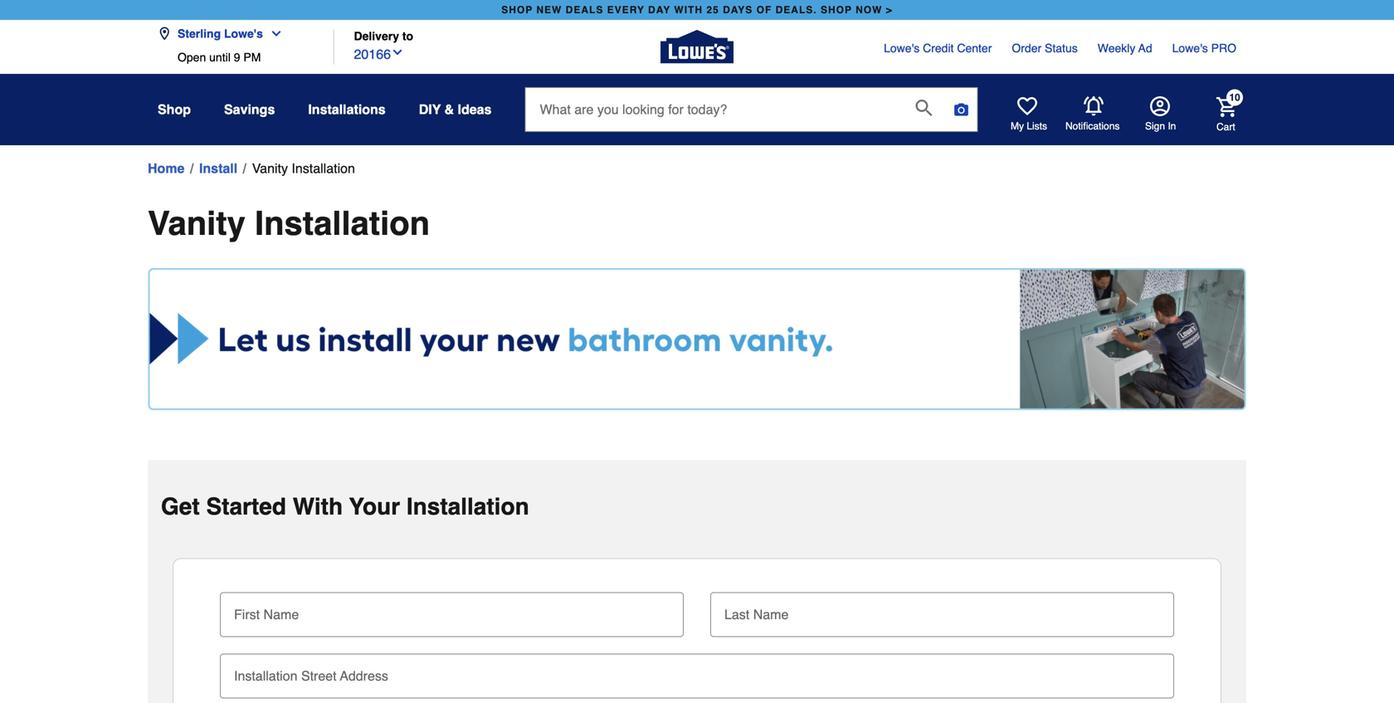 Task type: vqa. For each thing, say whether or not it's contained in the screenshot.
You can rest assured you're making the right choice purchasing through Lowe's. Schedule
no



Task type: locate. For each thing, give the bounding box(es) containing it.
vanity installation down installations 'button'
[[252, 161, 355, 176]]

deals.
[[776, 4, 817, 16]]

vanity
[[252, 161, 288, 176], [148, 204, 246, 242]]

vanity installation down vanity installation link
[[148, 204, 430, 242]]

let us install your new bathroom vanity. image
[[148, 268, 1247, 410]]

lowe's for lowe's pro
[[1173, 42, 1208, 55]]

first name
[[234, 607, 299, 622]]

0 horizontal spatial name
[[264, 607, 299, 622]]

sign
[[1146, 120, 1165, 132]]

shop button
[[158, 95, 191, 125]]

0 horizontal spatial shop
[[502, 4, 533, 16]]

1 vertical spatial chevron down image
[[391, 46, 404, 59]]

with
[[674, 4, 703, 16]]

last name
[[725, 607, 789, 622]]

name for last name
[[753, 607, 789, 622]]

shop left new
[[502, 4, 533, 16]]

1 horizontal spatial shop
[[821, 4, 852, 16]]

shop left now
[[821, 4, 852, 16]]

lowe's left pro
[[1173, 42, 1208, 55]]

1 vertical spatial vanity
[[148, 204, 246, 242]]

Installation Street Address text field
[[227, 654, 1168, 690]]

installation
[[292, 161, 355, 176], [255, 204, 430, 242], [407, 493, 529, 520], [234, 668, 298, 683]]

1 name from the left
[[264, 607, 299, 622]]

credit
[[923, 42, 954, 55]]

20166
[[354, 47, 391, 62]]

name right last
[[753, 607, 789, 622]]

First Name text field
[[227, 592, 677, 629]]

lowe's up 9
[[224, 27, 263, 40]]

1 horizontal spatial name
[[753, 607, 789, 622]]

20166 button
[[354, 43, 404, 64]]

get started with your installation
[[161, 493, 529, 520]]

0 horizontal spatial lowe's
[[224, 27, 263, 40]]

lowe's
[[224, 27, 263, 40], [884, 42, 920, 55], [1173, 42, 1208, 55]]

vanity right install
[[252, 161, 288, 176]]

vanity installation
[[252, 161, 355, 176], [148, 204, 430, 242]]

lowe's inside button
[[224, 27, 263, 40]]

name right first
[[264, 607, 299, 622]]

every
[[607, 4, 645, 16]]

25
[[707, 4, 719, 16]]

chevron down image
[[263, 27, 283, 40], [391, 46, 404, 59]]

lowe's left 'credit'
[[884, 42, 920, 55]]

search image
[[916, 100, 933, 116]]

savings button
[[224, 95, 275, 125]]

lowe's for lowe's credit center
[[884, 42, 920, 55]]

order
[[1012, 42, 1042, 55]]

1 vertical spatial vanity installation
[[148, 204, 430, 242]]

2 horizontal spatial lowe's
[[1173, 42, 1208, 55]]

shop new deals every day with 25 days of deals. shop now > link
[[498, 0, 896, 20]]

2 shop from the left
[[821, 4, 852, 16]]

delivery
[[354, 29, 399, 43]]

diy & ideas button
[[419, 95, 492, 125]]

days
[[723, 4, 753, 16]]

open
[[178, 51, 206, 64]]

lowe's home improvement cart image
[[1217, 97, 1237, 117]]

lowe's pro
[[1173, 42, 1237, 55]]

notifications
[[1066, 120, 1120, 132]]

install link
[[199, 159, 238, 178]]

1 horizontal spatial vanity
[[252, 161, 288, 176]]

order status link
[[1012, 40, 1078, 56]]

now
[[856, 4, 883, 16]]

None search field
[[525, 87, 978, 147]]

>
[[886, 4, 893, 16]]

sign in button
[[1146, 96, 1177, 133]]

name
[[264, 607, 299, 622], [753, 607, 789, 622]]

name for first name
[[264, 607, 299, 622]]

ideas
[[458, 102, 492, 117]]

my lists
[[1011, 120, 1048, 132]]

last
[[725, 607, 750, 622]]

weekly
[[1098, 42, 1136, 55]]

diy & ideas
[[419, 102, 492, 117]]

sign in
[[1146, 120, 1177, 132]]

2 name from the left
[[753, 607, 789, 622]]

lowe's home improvement notification center image
[[1084, 96, 1104, 116]]

cart
[[1217, 121, 1236, 133]]

savings
[[224, 102, 275, 117]]

shop
[[502, 4, 533, 16], [821, 4, 852, 16]]

vanity down install link
[[148, 204, 246, 242]]

camera image
[[953, 101, 970, 118]]

lists
[[1027, 120, 1048, 132]]

vanity installation link
[[252, 159, 355, 178]]

weekly ad link
[[1098, 40, 1153, 56]]

Search Query text field
[[526, 88, 903, 131]]

new
[[537, 4, 562, 16]]

0 horizontal spatial chevron down image
[[263, 27, 283, 40]]

0 horizontal spatial vanity
[[148, 204, 246, 242]]

sterling
[[178, 27, 221, 40]]

10
[[1230, 92, 1241, 103]]

1 horizontal spatial lowe's
[[884, 42, 920, 55]]

in
[[1168, 120, 1177, 132]]

0 vertical spatial chevron down image
[[263, 27, 283, 40]]

installations button
[[308, 95, 386, 125]]

1 horizontal spatial chevron down image
[[391, 46, 404, 59]]



Task type: describe. For each thing, give the bounding box(es) containing it.
lowe's pro link
[[1173, 40, 1237, 56]]

&
[[445, 102, 454, 117]]

shop new deals every day with 25 days of deals. shop now >
[[502, 4, 893, 16]]

my
[[1011, 120, 1024, 132]]

delivery to
[[354, 29, 413, 43]]

chevron down image inside 20166 'button'
[[391, 46, 404, 59]]

address
[[340, 668, 388, 683]]

home
[[148, 161, 185, 176]]

center
[[957, 42, 992, 55]]

sterling lowe's button
[[158, 17, 290, 51]]

your
[[349, 493, 400, 520]]

to
[[402, 29, 413, 43]]

shop
[[158, 102, 191, 117]]

location image
[[158, 27, 171, 40]]

with
[[293, 493, 343, 520]]

status
[[1045, 42, 1078, 55]]

pm
[[244, 51, 261, 64]]

lowe's home improvement logo image
[[661, 10, 734, 83]]

order status
[[1012, 42, 1078, 55]]

pro
[[1212, 42, 1237, 55]]

Last Name text field
[[717, 592, 1168, 629]]

of
[[757, 4, 772, 16]]

lowe's home improvement account image
[[1151, 96, 1170, 116]]

ad
[[1139, 42, 1153, 55]]

home link
[[148, 159, 185, 178]]

0 vertical spatial vanity installation
[[252, 161, 355, 176]]

lowe's credit center
[[884, 42, 992, 55]]

weekly ad
[[1098, 42, 1153, 55]]

first
[[234, 607, 260, 622]]

get
[[161, 493, 200, 520]]

sterling lowe's
[[178, 27, 263, 40]]

install
[[199, 161, 238, 176]]

deals
[[566, 4, 604, 16]]

0 vertical spatial vanity
[[252, 161, 288, 176]]

day
[[648, 4, 671, 16]]

open until 9 pm
[[178, 51, 261, 64]]

lowe's home improvement lists image
[[1018, 96, 1038, 116]]

diy
[[419, 102, 441, 117]]

until
[[209, 51, 231, 64]]

lowe's credit center link
[[884, 40, 992, 56]]

street
[[301, 668, 337, 683]]

my lists link
[[1011, 96, 1048, 133]]

1 shop from the left
[[502, 4, 533, 16]]

installation street address
[[234, 668, 388, 683]]

started
[[206, 493, 286, 520]]

installations
[[308, 102, 386, 117]]

9
[[234, 51, 240, 64]]



